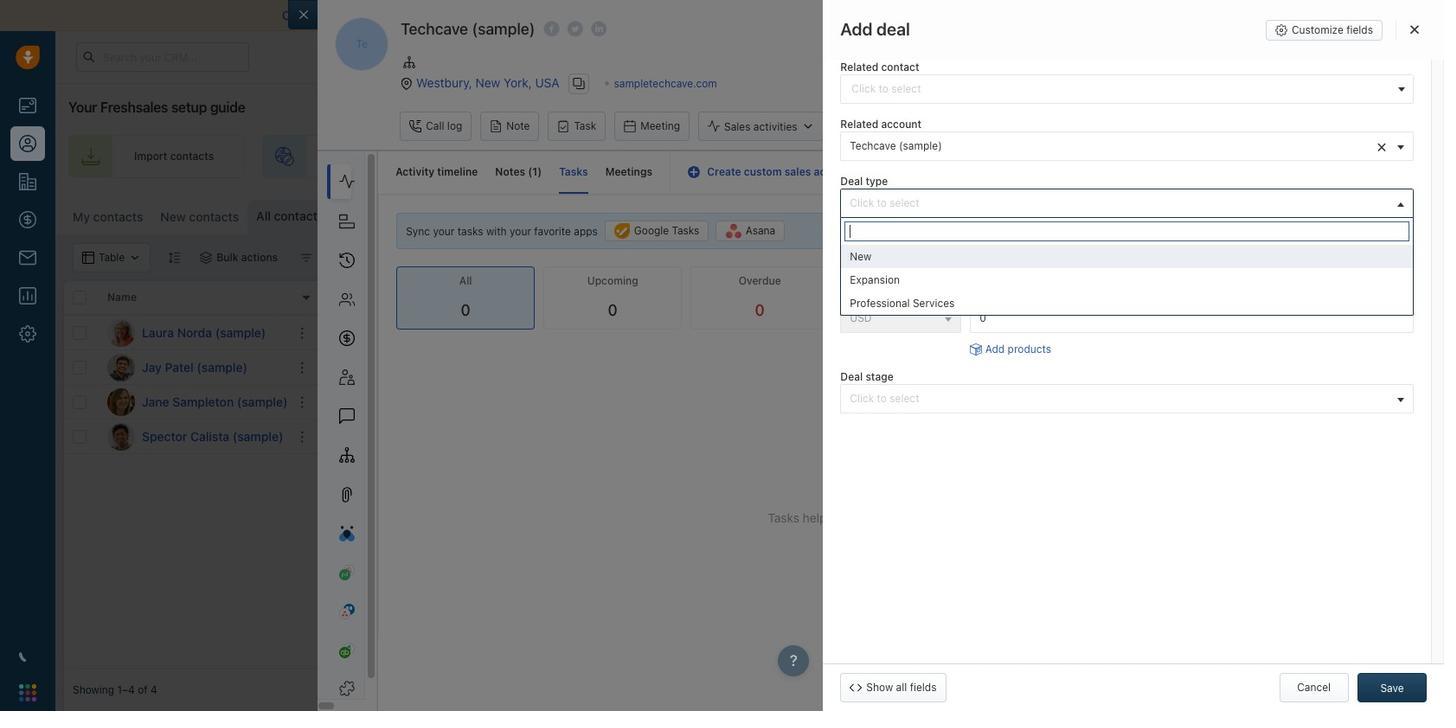 Task type: describe. For each thing, give the bounding box(es) containing it.
1 team from the left
[[608, 150, 633, 163]]

plans
[[1158, 50, 1185, 63]]

set up your sales pipeline
[[1214, 150, 1343, 163]]

note button
[[481, 112, 540, 141]]

sales left sequence
[[1022, 150, 1048, 163]]

1–4
[[117, 684, 135, 697]]

click for click to select dropdown button
[[850, 197, 874, 210]]

1 tara from the top
[[777, 326, 798, 339]]

contacts up filter by button
[[274, 209, 324, 223]]

customize fields
[[1292, 23, 1374, 36]]

sync
[[655, 8, 682, 23]]

close image
[[1411, 24, 1420, 35]]

container_wx8msf4aqz5i3rn1 image for customize table button
[[1076, 209, 1088, 221]]

add task
[[1374, 275, 1417, 288]]

jane sampleton (sample)
[[142, 394, 288, 409]]

apps
[[574, 225, 598, 238]]

*
[[899, 232, 904, 245]]

select for click to select button
[[890, 392, 920, 405]]

filter by
[[320, 251, 360, 264]]

qualified for janesampleton@gmail.com
[[905, 396, 949, 409]]

bulk
[[217, 251, 239, 264]]

deliverability
[[474, 8, 547, 23]]

customize table button
[[1065, 200, 1185, 229]]

sales activities
[[725, 120, 798, 133]]

jane sampleton (sample) link
[[142, 393, 288, 411]]

press space to select this row. row containing spector calista (sample)
[[64, 420, 324, 454]]

press space to select this row. row containing janesampleton@gmail.com
[[324, 385, 1436, 420]]

(sample) for spector calista (sample)
[[233, 429, 283, 444]]

trial
[[995, 51, 1012, 62]]

set
[[1214, 150, 1231, 163]]

schultz for janesampleton@gmail.com
[[801, 396, 838, 409]]

your right the add
[[877, 8, 903, 23]]

Search your CRM... text field
[[76, 42, 249, 72]]

Start typing... text field
[[841, 246, 1414, 276]]

expansion option
[[842, 269, 1414, 292]]

bring in website leads
[[328, 150, 438, 163]]

acme inc (sample)
[[1016, 326, 1107, 339]]

create custom sales activity
[[708, 166, 852, 179]]

add
[[841, 19, 873, 39]]

customize for customize table
[[1092, 208, 1145, 221]]

row group containing lauranordasample@gmail.com
[[324, 316, 1436, 454]]

route leads to your team
[[747, 150, 872, 163]]

jay patel (sample)
[[142, 360, 248, 374]]

filter by button
[[289, 243, 371, 273]]

professional services
[[850, 297, 955, 310]]

sales left the data
[[906, 8, 936, 23]]

your trial ends in 21 days
[[971, 51, 1085, 62]]

sales down route leads to your team
[[785, 166, 811, 179]]

sales for sales owner
[[756, 291, 783, 304]]

2-
[[616, 8, 629, 23]]

your inside "link"
[[1249, 150, 1271, 163]]

all contacts 4
[[256, 209, 340, 223]]

click to select button
[[841, 384, 1414, 414]]

add contact
[[1366, 208, 1427, 221]]

janesampleton@gmail.com
[[332, 394, 463, 407]]

sync
[[406, 225, 430, 238]]

l image
[[107, 319, 135, 347]]

import contacts link
[[68, 135, 245, 178]]

row group containing laura norda (sample)
[[64, 316, 324, 454]]

dialog containing add deal
[[824, 0, 1445, 712]]

0 vertical spatial fields
[[1347, 23, 1374, 36]]

import contacts for import contacts button
[[1217, 208, 1296, 221]]

related for related contact
[[841, 61, 879, 74]]

12 more... button
[[379, 205, 462, 229]]

freshsales
[[100, 100, 168, 115]]

create sales sequence link
[[920, 135, 1131, 178]]

2 vertical spatial of
[[138, 684, 148, 697]]

add for add task
[[1374, 275, 1394, 288]]

task
[[1396, 275, 1417, 288]]

to inside dropdown button
[[877, 197, 887, 210]]

your right the with
[[510, 225, 531, 238]]

spectorcalista@gmail.com link
[[332, 428, 461, 446]]

contacts down setup
[[170, 150, 214, 163]]

meetings
[[606, 166, 653, 179]]

1 horizontal spatial import
[[820, 8, 858, 23]]

custom
[[744, 166, 782, 179]]

customize for customize fields
[[1292, 23, 1344, 36]]

professional services option
[[842, 292, 1414, 315]]

email
[[699, 8, 730, 23]]

calista
[[190, 429, 230, 444]]

call
[[426, 120, 444, 133]]

(sample) for jane sampleton (sample)
[[237, 394, 288, 409]]

contact for related contact
[[882, 61, 920, 74]]

acme
[[1016, 326, 1044, 339]]

press space to select this row. row containing jane sampleton (sample)
[[64, 385, 324, 420]]

⌘
[[471, 211, 480, 224]]

tasks inside button
[[672, 225, 700, 238]]

asana
[[746, 225, 776, 238]]

1 horizontal spatial techcave
[[850, 140, 897, 153]]

activities
[[754, 120, 798, 133]]

days
[[1064, 51, 1085, 62]]

cancel
[[1298, 681, 1331, 694]]

s image
[[107, 423, 135, 451]]

deal type
[[841, 175, 888, 188]]

task
[[574, 120, 597, 133]]

table
[[1148, 208, 1173, 221]]

your down more...
[[433, 225, 455, 238]]

⌘ o
[[471, 211, 491, 224]]

track
[[884, 511, 913, 526]]

sampletechcave.com link
[[614, 77, 717, 90]]

21
[[1051, 51, 1061, 62]]

connect your mailbox link
[[282, 8, 410, 23]]

all for see all details
[[1295, 25, 1306, 38]]

name
[[107, 291, 137, 304]]

sales for sales activities
[[725, 120, 751, 133]]

type
[[866, 175, 888, 188]]

import all your sales data link
[[820, 8, 967, 23]]

timeline
[[437, 166, 478, 179]]

deal for deal stage
[[841, 370, 863, 383]]

new contacts
[[160, 209, 239, 224]]

spectorcalista@gmail.com
[[332, 428, 461, 441]]

do.
[[1037, 511, 1055, 526]]

add for add deal
[[858, 120, 878, 133]]

container_wx8msf4aqz5i3rn1 image for bulk actions button
[[200, 252, 212, 264]]

jaypatelsample@gmail.com
[[332, 359, 465, 372]]

0 vertical spatial techcave (sample)
[[401, 20, 535, 38]]

services
[[913, 297, 955, 310]]

j image
[[107, 388, 135, 416]]

0 for upcoming
[[608, 301, 618, 319]]

contacts inside button
[[1253, 208, 1296, 221]]

tasks for tasks
[[559, 166, 588, 179]]

contacts right my
[[93, 209, 143, 224]]

activity
[[814, 166, 852, 179]]

grid containing laura norda (sample)
[[64, 280, 1436, 670]]

contacts up bulk
[[189, 209, 239, 224]]

customize table
[[1092, 208, 1173, 221]]

1 schultz from the top
[[801, 326, 838, 339]]

click inside grid
[[636, 326, 660, 339]]

in inside "link"
[[358, 150, 367, 163]]

0 for completed
[[903, 301, 912, 319]]

note
[[507, 120, 530, 133]]

freshworks switcher image
[[19, 685, 36, 702]]

keep
[[854, 511, 881, 526]]

4 inside all contacts 4
[[333, 210, 340, 223]]

all for all
[[459, 274, 472, 287]]

(sample) left facebook circled image
[[472, 20, 535, 38]]

spector
[[142, 429, 187, 444]]

(sample) for acme inc (sample)
[[1064, 326, 1107, 339]]

click to select button
[[841, 189, 1414, 219]]

schultz for jaypatelsample@gmail.com
[[801, 361, 838, 374]]

(sample) for laura norda (sample)
[[215, 325, 266, 340]]

invite your team link
[[486, 135, 664, 178]]

task button
[[548, 112, 606, 141]]

of inside dialog
[[916, 511, 927, 526]]

twitter circled image
[[568, 20, 583, 38]]

completed
[[880, 274, 935, 287]]



Task type: vqa. For each thing, say whether or not it's contained in the screenshot.
bottommost Customize
yes



Task type: locate. For each thing, give the bounding box(es) containing it.
(sample) right corp
[[1052, 361, 1095, 374]]

of
[[685, 8, 696, 23], [916, 511, 927, 526], [138, 684, 148, 697]]

row group
[[64, 316, 324, 454], [324, 316, 1436, 454]]

0 vertical spatial click to select
[[850, 197, 920, 210]]

4 up filter by
[[333, 210, 340, 223]]

in
[[1040, 51, 1048, 62], [358, 150, 367, 163]]

add for add products
[[986, 343, 1005, 356]]

cell
[[583, 316, 618, 350], [1137, 316, 1436, 350], [454, 351, 583, 384], [583, 351, 618, 384], [618, 351, 748, 384], [1137, 351, 1436, 384], [454, 385, 583, 419], [583, 385, 618, 419], [618, 385, 748, 419], [1137, 385, 1436, 419], [454, 420, 583, 454], [583, 420, 618, 454], [618, 420, 748, 454], [878, 420, 1008, 454], [1008, 420, 1137, 454], [1137, 420, 1436, 454]]

showing 1–4 of 4
[[73, 684, 157, 697]]

fields right "details"
[[1347, 23, 1374, 36]]

name
[[866, 232, 893, 245]]

0 vertical spatial import contacts
[[134, 150, 214, 163]]

of right sync
[[685, 8, 696, 23]]

0 horizontal spatial team
[[608, 150, 633, 163]]

press space to select this row. row containing jaypatelsample@gmail.com
[[324, 351, 1436, 385]]

(sample) right calista
[[233, 429, 283, 444]]

contact up task
[[1389, 208, 1427, 221]]

lauranordasample@gmail.com
[[332, 325, 479, 337]]

contacts down set up your sales pipeline
[[1253, 208, 1296, 221]]

None search field
[[845, 222, 1410, 242]]

of right track
[[916, 511, 927, 526]]

click to select inside dropdown button
[[850, 197, 920, 210]]

click to select down stage
[[850, 392, 920, 405]]

laura
[[142, 325, 174, 340]]

container_wx8msf4aqz5i3rn1 image inside filter by button
[[300, 252, 313, 264]]

your left trial
[[971, 51, 992, 62]]

all inside "show all fields" button
[[896, 681, 907, 694]]

0 horizontal spatial create
[[708, 166, 742, 179]]

1 vertical spatial related
[[841, 118, 879, 131]]

details
[[1309, 25, 1342, 38]]

asana button
[[716, 221, 786, 242]]

all right see
[[1295, 25, 1306, 38]]

Enter value number field
[[971, 304, 1414, 333]]

import down 'your freshsales setup guide'
[[134, 150, 167, 163]]

0 horizontal spatial leads
[[411, 150, 438, 163]]

1 vertical spatial sales
[[756, 291, 783, 304]]

2 horizontal spatial all
[[1295, 25, 1306, 38]]

create left sequence
[[986, 150, 1020, 163]]

0 vertical spatial techcave
[[401, 20, 468, 38]]

tasks right 'google'
[[672, 225, 700, 238]]

1 horizontal spatial your
[[971, 51, 992, 62]]

2 vertical spatial click
[[850, 392, 874, 405]]

all
[[256, 209, 271, 223], [459, 274, 472, 287]]

save
[[1381, 682, 1405, 695]]

1 leads from the left
[[411, 150, 438, 163]]

0 horizontal spatial import
[[134, 150, 167, 163]]

0 horizontal spatial fields
[[910, 681, 937, 694]]

all up work
[[459, 274, 472, 287]]

2 0 from the left
[[608, 301, 618, 319]]

bulk actions
[[217, 251, 278, 264]]

2 schultz from the top
[[801, 361, 838, 374]]

4 tara from the top
[[777, 430, 798, 443]]

google tasks
[[634, 225, 700, 238]]

contact inside button
[[1389, 208, 1427, 221]]

1 horizontal spatial all
[[459, 274, 472, 287]]

way
[[629, 8, 652, 23]]

leads up activity
[[411, 150, 438, 163]]

container_wx8msf4aqz5i3rn1 image left "customize table"
[[1076, 209, 1088, 221]]

+
[[627, 326, 633, 339]]

add left task
[[1374, 275, 1394, 288]]

import for import contacts button
[[1217, 208, 1250, 221]]

import inside button
[[1217, 208, 1250, 221]]

1 vertical spatial customize
[[1092, 208, 1145, 221]]

schultz
[[801, 326, 838, 339], [801, 361, 838, 374], [801, 396, 838, 409], [801, 430, 838, 443]]

(sample) down account at the top right of the page
[[899, 140, 942, 153]]

you left need
[[968, 511, 988, 526]]

4 schultz from the top
[[801, 430, 838, 443]]

laura norda (sample)
[[142, 325, 266, 340]]

show all fields button
[[841, 673, 947, 703]]

1 horizontal spatial create
[[986, 150, 1020, 163]]

2 vertical spatial import
[[1217, 208, 1250, 221]]

0 for all
[[461, 301, 471, 319]]

0 vertical spatial sales
[[725, 120, 751, 133]]

0 horizontal spatial 4
[[151, 684, 157, 697]]

0 down upcoming
[[608, 301, 618, 319]]

3 schultz from the top
[[801, 396, 838, 409]]

qualified for lauranordasample@gmail.com
[[905, 326, 949, 339]]

send email image
[[1273, 50, 1286, 64]]

4 tara schultz from the top
[[777, 430, 838, 443]]

linkedin circled image
[[591, 20, 607, 38]]

import contacts group
[[1193, 200, 1334, 229]]

new down the deal name *
[[850, 251, 872, 264]]

1 vertical spatial your
[[68, 100, 97, 115]]

0 vertical spatial of
[[685, 8, 696, 23]]

contact inside dialog
[[882, 61, 920, 74]]

(sample) up jane sampleton (sample)
[[197, 360, 248, 374]]

all for show all fields
[[896, 681, 907, 694]]

1 vertical spatial techcave (sample)
[[850, 140, 942, 153]]

favorite
[[534, 225, 571, 238]]

2 row group from the left
[[324, 316, 1436, 454]]

2 horizontal spatial of
[[916, 511, 927, 526]]

facebook circled image
[[544, 20, 560, 38]]

new inside new 'option'
[[850, 251, 872, 264]]

click for click to select button
[[850, 392, 874, 405]]

import contacts down setup
[[134, 150, 214, 163]]

click to select down type
[[850, 197, 920, 210]]

tara schultz for spectorcalista@gmail.com
[[777, 430, 838, 443]]

dialog containing techcave (sample)
[[288, 0, 1445, 712]]

add left deal
[[858, 120, 878, 133]]

related for related account
[[841, 118, 879, 131]]

1 vertical spatial click to select
[[850, 392, 920, 405]]

1 vertical spatial import contacts
[[1217, 208, 1296, 221]]

tara schultz for jaypatelsample@gmail.com
[[777, 361, 838, 374]]

press space to select this row. row containing lauranordasample@gmail.com
[[324, 316, 1436, 351]]

1 horizontal spatial contact
[[1389, 208, 1427, 221]]

0 down overdue
[[755, 301, 765, 319]]

leads up "create custom sales activity"
[[779, 150, 806, 163]]

your left mailbox
[[334, 8, 359, 23]]

ends
[[1015, 51, 1037, 62]]

2 vertical spatial deal
[[841, 370, 863, 383]]

list box containing new
[[842, 245, 1414, 315]]

tasks left help
[[768, 511, 800, 526]]

click inside dropdown button
[[850, 197, 874, 210]]

j image
[[107, 354, 135, 381]]

jaypatelsample@gmail.com link
[[332, 358, 465, 377]]

container_wx8msf4aqz5i3rn1 image left filter on the left top of the page
[[300, 252, 313, 264]]

see all details
[[1274, 25, 1342, 38]]

press space to select this row. row containing spectorcalista@gmail.com
[[324, 420, 1436, 454]]

0 horizontal spatial of
[[138, 684, 148, 697]]

container_wx8msf4aqz5i3rn1 image inside bulk actions button
[[200, 252, 212, 264]]

1 horizontal spatial 4
[[333, 210, 340, 223]]

1 tara schultz from the top
[[777, 326, 838, 339]]

guide
[[210, 100, 245, 115]]

1 click to select from the top
[[850, 197, 920, 210]]

click to select
[[850, 197, 920, 210], [850, 392, 920, 405]]

import down up
[[1217, 208, 1250, 221]]

deal for deal type
[[841, 175, 863, 188]]

deal for deal name *
[[841, 232, 863, 245]]

container_wx8msf4aqz5i3rn1 image left bulk
[[200, 252, 212, 264]]

add left "products"
[[986, 343, 1005, 356]]

customize inside button
[[1292, 23, 1344, 36]]

team up meetings
[[608, 150, 633, 163]]

tasks down the invite
[[559, 166, 588, 179]]

to down stage
[[877, 392, 887, 405]]

add up add task button
[[1366, 208, 1386, 221]]

2 vertical spatial all
[[896, 681, 907, 694]]

container_wx8msf4aqz5i3rn1 image for filter by button
[[300, 252, 313, 264]]

1 horizontal spatial sales
[[756, 291, 783, 304]]

sync your tasks with your favorite apps
[[406, 225, 598, 238]]

2 deal from the top
[[841, 232, 863, 245]]

click inside button
[[850, 392, 874, 405]]

press space to select this row. row containing laura norda (sample)
[[64, 316, 324, 351]]

2 select from the top
[[890, 392, 920, 405]]

in left 21
[[1040, 51, 1048, 62]]

create for create sales sequence
[[986, 150, 1020, 163]]

new option
[[842, 245, 1414, 269]]

tara for janesampleton@gmail.com
[[777, 396, 798, 409]]

all for all contacts 4
[[256, 209, 271, 223]]

1 vertical spatial create
[[708, 166, 742, 179]]

import contacts down set up your sales pipeline "link"
[[1217, 208, 1296, 221]]

to inside grid
[[663, 326, 673, 339]]

click down deal stage
[[850, 392, 874, 405]]

0 horizontal spatial all
[[256, 209, 271, 223]]

0 horizontal spatial contact
[[882, 61, 920, 74]]

to up activity
[[809, 150, 819, 163]]

up
[[1234, 150, 1246, 163]]

1 deal from the top
[[841, 175, 863, 188]]

1 horizontal spatial customize
[[1292, 23, 1344, 36]]

4 right 1–4
[[151, 684, 157, 697]]

0 vertical spatial all
[[861, 8, 874, 23]]

0 horizontal spatial techcave (sample)
[[401, 20, 535, 38]]

new left york,
[[476, 75, 501, 90]]

0 horizontal spatial import contacts
[[134, 150, 214, 163]]

your right up
[[1249, 150, 1271, 163]]

activity timeline
[[396, 166, 478, 179]]

all left deal
[[861, 8, 874, 23]]

0 vertical spatial related
[[841, 61, 879, 74]]

2 team from the left
[[847, 150, 872, 163]]

related contact
[[841, 61, 920, 74]]

import contacts for import contacts link
[[134, 150, 214, 163]]

0 vertical spatial in
[[1040, 51, 1048, 62]]

2 related from the top
[[841, 118, 879, 131]]

1 vertical spatial techcave
[[850, 140, 897, 153]]

techcave down add deal
[[850, 140, 897, 153]]

container_wx8msf4aqz5i3rn1 image inside customize table button
[[1076, 209, 1088, 221]]

click to select for click to select dropdown button
[[850, 197, 920, 210]]

related down the add
[[841, 61, 879, 74]]

e corp (sample)
[[1016, 361, 1095, 374]]

0 vertical spatial new
[[476, 75, 501, 90]]

(sample) for jay patel (sample)
[[197, 360, 248, 374]]

1 horizontal spatial in
[[1040, 51, 1048, 62]]

setup
[[171, 100, 207, 115]]

3 tara schultz from the top
[[777, 396, 838, 409]]

2 horizontal spatial import
[[1217, 208, 1250, 221]]

3 tara from the top
[[777, 396, 798, 409]]

of right 1–4
[[138, 684, 148, 697]]

qualified
[[905, 326, 949, 339], [905, 396, 949, 409]]

(sample) right inc
[[1064, 326, 1107, 339]]

1 vertical spatial fields
[[910, 681, 937, 694]]

1 vertical spatial all
[[459, 274, 472, 287]]

leads inside "link"
[[411, 150, 438, 163]]

1 qualified from the top
[[905, 326, 949, 339]]

click to select for click to select button
[[850, 392, 920, 405]]

0 vertical spatial deal
[[841, 175, 863, 188]]

container_wx8msf4aqz5i3rn1 image down sales owner
[[761, 327, 773, 339]]

to inside button
[[877, 392, 887, 405]]

all right show
[[896, 681, 907, 694]]

0 horizontal spatial you
[[830, 511, 851, 526]]

new for new 'option' in the top of the page
[[850, 251, 872, 264]]

sales left the activities
[[725, 120, 751, 133]]

1 vertical spatial tasks
[[672, 225, 700, 238]]

1 vertical spatial new
[[160, 209, 186, 224]]

1 vertical spatial select
[[890, 392, 920, 405]]

route
[[747, 150, 776, 163]]

your for your trial ends in 21 days
[[971, 51, 992, 62]]

add products link
[[971, 342, 1052, 357]]

(sample) right norda
[[215, 325, 266, 340]]

1 vertical spatial of
[[916, 511, 927, 526]]

add for add contact
[[1366, 208, 1386, 221]]

new for new contacts
[[160, 209, 186, 224]]

select down stage
[[890, 392, 920, 405]]

inc
[[1047, 326, 1061, 339]]

0 vertical spatial create
[[986, 150, 1020, 163]]

0 vertical spatial your
[[971, 51, 992, 62]]

1 vertical spatial all
[[1295, 25, 1306, 38]]

tasks for tasks help you keep track of things you need to do.
[[768, 511, 800, 526]]

google tasks button
[[605, 221, 709, 242]]

sales left pipeline
[[1274, 150, 1300, 163]]

1 select from the top
[[890, 197, 920, 210]]

meeting button
[[615, 112, 690, 141]]

list box
[[842, 245, 1414, 315]]

all up actions
[[256, 209, 271, 223]]

acme inc (sample) link
[[1016, 326, 1107, 339]]

press space to select this row. row
[[64, 316, 324, 351], [324, 316, 1436, 351], [64, 351, 324, 385], [324, 351, 1436, 385], [64, 385, 324, 420], [324, 385, 1436, 420], [64, 420, 324, 454], [324, 420, 1436, 454]]

stage
[[866, 370, 894, 383]]

1 vertical spatial 4
[[151, 684, 157, 697]]

click down deal type
[[850, 197, 874, 210]]

to down type
[[877, 197, 887, 210]]

1 0 from the left
[[461, 301, 471, 319]]

1 vertical spatial import
[[134, 150, 167, 163]]

0 vertical spatial qualified
[[905, 326, 949, 339]]

Click to select search field
[[841, 75, 1414, 104]]

0 vertical spatial contact
[[882, 61, 920, 74]]

2 horizontal spatial tasks
[[768, 511, 800, 526]]

your right the invite
[[583, 150, 605, 163]]

tara schultz for janesampleton@gmail.com
[[777, 396, 838, 409]]

0 left services
[[903, 301, 912, 319]]

1 horizontal spatial import contacts
[[1217, 208, 1296, 221]]

click right '+'
[[636, 326, 660, 339]]

grid
[[64, 280, 1436, 670]]

0 vertical spatial customize
[[1292, 23, 1344, 36]]

account
[[882, 118, 922, 131]]

import
[[820, 8, 858, 23], [134, 150, 167, 163], [1217, 208, 1250, 221]]

3 0 from the left
[[755, 301, 765, 319]]

deal name *
[[841, 232, 904, 245]]

tara for jaypatelsample@gmail.com
[[777, 361, 798, 374]]

new contacts button
[[152, 200, 248, 235], [160, 209, 239, 224]]

1 vertical spatial click
[[636, 326, 660, 339]]

1 horizontal spatial leads
[[779, 150, 806, 163]]

2 vertical spatial new
[[850, 251, 872, 264]]

notes
[[495, 166, 526, 179]]

0 horizontal spatial in
[[358, 150, 367, 163]]

0 for overdue
[[755, 301, 765, 319]]

deal left type
[[841, 175, 863, 188]]

1
[[533, 166, 538, 179]]

0 horizontal spatial tasks
[[559, 166, 588, 179]]

tasks
[[458, 225, 484, 238]]

1 you from the left
[[830, 511, 851, 526]]

create for create custom sales activity
[[708, 166, 742, 179]]

your for your freshsales setup guide
[[68, 100, 97, 115]]

in right bring at the left of page
[[358, 150, 367, 163]]

sales inside "link"
[[1274, 150, 1300, 163]]

1 vertical spatial qualified
[[905, 396, 949, 409]]

more...
[[417, 210, 453, 223]]

fields right show
[[910, 681, 937, 694]]

import for import contacts link
[[134, 150, 167, 163]]

2 tara schultz from the top
[[777, 361, 838, 374]]

to left do.
[[1023, 511, 1034, 526]]

schultz for spectorcalista@gmail.com
[[801, 430, 838, 443]]

2 qualified from the top
[[905, 396, 949, 409]]

2 leads from the left
[[779, 150, 806, 163]]

create sales sequence
[[986, 150, 1100, 163]]

1 horizontal spatial new
[[476, 75, 501, 90]]

1 horizontal spatial all
[[896, 681, 907, 694]]

owner
[[786, 291, 817, 304]]

sales inside grid
[[756, 291, 783, 304]]

1 dialog from the left
[[288, 0, 1445, 712]]

2 horizontal spatial new
[[850, 251, 872, 264]]

2 dialog from the left
[[824, 0, 1445, 712]]

techcave (sample) up westbury, new york, usa on the left top
[[401, 20, 535, 38]]

1 vertical spatial in
[[358, 150, 367, 163]]

sequence
[[1051, 150, 1100, 163]]

new down import contacts link
[[160, 209, 186, 224]]

0 vertical spatial select
[[890, 197, 920, 210]]

team up deal type
[[847, 150, 872, 163]]

westbury,
[[416, 75, 472, 90]]

3 deal from the top
[[841, 370, 863, 383]]

select up "*"
[[890, 197, 920, 210]]

0 horizontal spatial sales
[[725, 120, 751, 133]]

1 vertical spatial contact
[[1389, 208, 1427, 221]]

add
[[858, 120, 878, 133], [1366, 208, 1386, 221], [1374, 275, 1394, 288], [986, 343, 1005, 356]]

call log
[[426, 120, 463, 133]]

deal left "name"
[[841, 232, 863, 245]]

import contacts inside import contacts link
[[134, 150, 214, 163]]

name row
[[64, 281, 324, 316]]

2 tara from the top
[[777, 361, 798, 374]]

1 horizontal spatial techcave (sample)
[[850, 140, 942, 153]]

1 related from the top
[[841, 61, 879, 74]]

0 vertical spatial tasks
[[559, 166, 588, 179]]

tara for spectorcalista@gmail.com
[[777, 430, 798, 443]]

1 row group from the left
[[64, 316, 324, 454]]

2 you from the left
[[968, 511, 988, 526]]

connect your mailbox to improve deliverability and enable 2-way sync of email conversations. import all your sales data
[[282, 8, 964, 23]]

0 vertical spatial all
[[256, 209, 271, 223]]

0 vertical spatial 4
[[333, 210, 340, 223]]

tara schultz
[[777, 326, 838, 339], [777, 361, 838, 374], [777, 396, 838, 409], [777, 430, 838, 443]]

select inside dropdown button
[[890, 197, 920, 210]]

sampleton
[[173, 394, 234, 409]]

bulk actions button
[[189, 243, 289, 273]]

click to select inside button
[[850, 392, 920, 405]]

log
[[447, 120, 463, 133]]

contact for add contact
[[1389, 208, 1427, 221]]

tara
[[777, 326, 798, 339], [777, 361, 798, 374], [777, 396, 798, 409], [777, 430, 798, 443]]

1 horizontal spatial of
[[685, 8, 696, 23]]

create custom sales activity link
[[688, 166, 852, 179]]

1 horizontal spatial team
[[847, 150, 872, 163]]

1 horizontal spatial you
[[968, 511, 988, 526]]

to right mailbox
[[410, 8, 421, 23]]

techcave (sample) down deal
[[850, 140, 942, 153]]

pipeline
[[1303, 150, 1343, 163]]

select
[[890, 197, 920, 210], [890, 392, 920, 405]]

0 horizontal spatial all
[[861, 8, 874, 23]]

4 0 from the left
[[903, 301, 912, 319]]

spector calista (sample)
[[142, 429, 283, 444]]

set up your sales pipeline link
[[1148, 135, 1374, 178]]

janesampleton@gmail.com link
[[332, 393, 463, 411]]

meeting
[[641, 120, 680, 133]]

2 vertical spatial tasks
[[768, 511, 800, 526]]

0 vertical spatial click
[[850, 197, 874, 210]]

select inside button
[[890, 392, 920, 405]]

create left the custom
[[708, 166, 742, 179]]

0 vertical spatial import
[[820, 8, 858, 23]]

0 up 4167348672
[[461, 301, 471, 319]]

related left deal
[[841, 118, 879, 131]]

0 horizontal spatial new
[[160, 209, 186, 224]]

import left deal
[[820, 8, 858, 23]]

press space to select this row. row containing jay patel (sample)
[[64, 351, 324, 385]]

2 click to select from the top
[[850, 392, 920, 405]]

add contact button
[[1343, 200, 1436, 229]]

dialog
[[288, 0, 1445, 712], [824, 0, 1445, 712]]

overdue
[[739, 274, 781, 287]]

container_wx8msf4aqz5i3rn1 image
[[1076, 209, 1088, 221], [200, 252, 212, 264], [300, 252, 313, 264], [761, 327, 773, 339]]

improve
[[425, 8, 471, 23]]

explore
[[1118, 50, 1155, 63]]

related account
[[841, 118, 922, 131]]

(sample) for e corp (sample)
[[1052, 361, 1095, 374]]

add deal button
[[832, 112, 910, 141]]

explore plans link
[[1108, 46, 1195, 67]]

1 vertical spatial deal
[[841, 232, 863, 245]]

usd button
[[841, 304, 962, 333]]

customize fields button
[[1266, 20, 1383, 41]]

filter
[[320, 251, 345, 264]]

to left "add" at left top
[[663, 326, 673, 339]]

techcave up westbury,
[[401, 20, 468, 38]]

(sample) right sampleton
[[237, 394, 288, 409]]

(
[[528, 166, 533, 179]]

your up activity
[[822, 150, 844, 163]]

your left freshsales
[[68, 100, 97, 115]]

deal left stage
[[841, 370, 863, 383]]

you
[[830, 511, 851, 526], [968, 511, 988, 526]]

sales inside dialog
[[725, 120, 751, 133]]

import contacts inside import contacts button
[[1217, 208, 1296, 221]]

products
[[1008, 343, 1052, 356]]

0 horizontal spatial your
[[68, 100, 97, 115]]

0 horizontal spatial techcave
[[401, 20, 468, 38]]

sales down overdue
[[756, 291, 783, 304]]

add inside 'link'
[[986, 343, 1005, 356]]

contact down deal
[[882, 61, 920, 74]]

1 horizontal spatial tasks
[[672, 225, 700, 238]]

you right help
[[830, 511, 851, 526]]

all inside see all details button
[[1295, 25, 1306, 38]]

techcave
[[401, 20, 468, 38], [850, 140, 897, 153]]

all inside dialog
[[459, 274, 472, 287]]

customize inside button
[[1092, 208, 1145, 221]]

add inside button
[[858, 120, 878, 133]]

select for click to select dropdown button
[[890, 197, 920, 210]]

0 horizontal spatial customize
[[1092, 208, 1145, 221]]

patel
[[165, 360, 194, 374]]

website
[[369, 150, 408, 163]]

1 horizontal spatial fields
[[1347, 23, 1374, 36]]

corp
[[1025, 361, 1049, 374]]

by
[[348, 251, 360, 264]]



